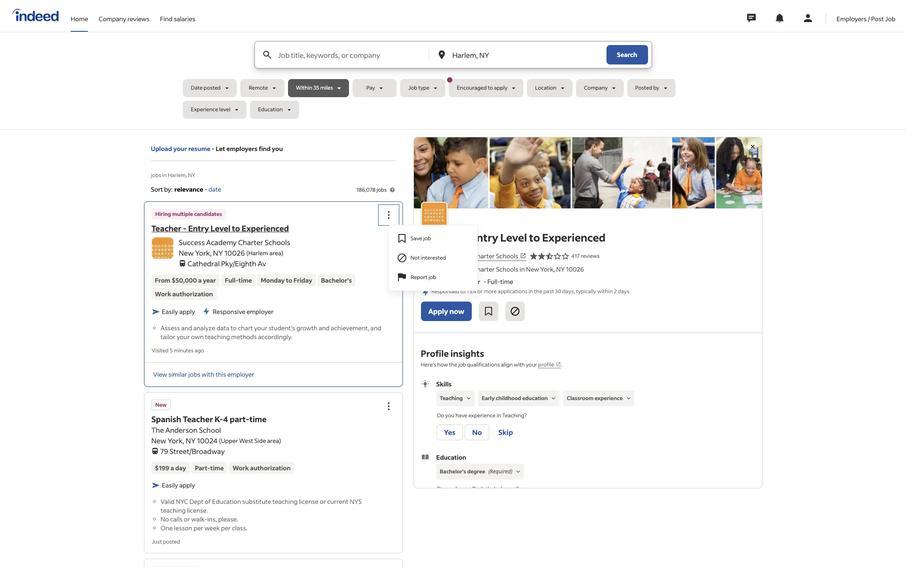 Task type: vqa. For each thing, say whether or not it's contained in the screenshot.
the teaching to the right
yes



Task type: locate. For each thing, give the bounding box(es) containing it.
experience right classroom
[[595, 395, 623, 402]]

2 per from the left
[[221, 524, 231, 532]]

1 horizontal spatial experienced
[[542, 231, 606, 244]]

1 vertical spatial the
[[449, 361, 457, 368]]

one
[[161, 524, 173, 532]]

0 vertical spatial bachelor's
[[321, 276, 352, 285]]

10026 up 'pky/eighth' on the left top of page
[[224, 248, 245, 258]]

1 vertical spatial ?
[[516, 486, 519, 492]]

1 vertical spatial )
[[279, 437, 281, 444]]

2 vertical spatial charter
[[473, 265, 495, 273]]

find salaries
[[160, 14, 195, 23]]

transit information image for new york, ny 10026
[[179, 259, 186, 267]]

york, up cathedral
[[195, 248, 212, 258]]

-
[[212, 144, 214, 153], [204, 185, 207, 194], [183, 223, 187, 234], [463, 231, 468, 244], [483, 277, 486, 286]]

1 vertical spatial job
[[408, 85, 417, 91]]

job inside button
[[423, 235, 431, 242]]

teacher
[[151, 223, 181, 234], [421, 231, 461, 244], [183, 414, 213, 424]]

2 vertical spatial schools
[[496, 265, 518, 273]]

entry up success academy charter schools link on the top
[[470, 231, 498, 244]]

experienced up "harlem"
[[242, 223, 289, 234]]

harlem
[[248, 249, 268, 257]]

bachelor's inside bachelor's degree (required)
[[440, 468, 466, 475]]

1 horizontal spatial experience
[[595, 395, 623, 402]]

company reviews link
[[99, 0, 149, 30]]

or
[[477, 288, 483, 295], [320, 497, 326, 506], [184, 515, 190, 523]]

company for company
[[584, 85, 608, 91]]

2 have from the top
[[456, 486, 467, 492]]

no
[[472, 428, 482, 437], [161, 515, 169, 523]]

0 horizontal spatial ?
[[516, 486, 519, 492]]

account image
[[803, 13, 813, 23]]

and right the growth in the left bottom of the page
[[319, 324, 330, 332]]

0 vertical spatial easily
[[162, 307, 178, 316]]

candidates
[[194, 211, 222, 218]]

0 horizontal spatial posted
[[163, 538, 180, 545]]

0 vertical spatial success
[[179, 238, 205, 247]]

you
[[272, 144, 283, 153], [445, 412, 455, 419], [445, 486, 455, 492]]

apply
[[494, 85, 508, 91], [179, 307, 195, 316], [179, 481, 195, 489]]

from $50,000 a year
[[155, 276, 216, 285]]

year for from $50,000 a year
[[203, 276, 216, 285]]

transit information image for new york, ny 10024
[[151, 446, 158, 454]]

no inside button
[[472, 428, 482, 437]]

reviews left find in the top left of the page
[[127, 14, 149, 23]]

profile link
[[538, 361, 561, 368]]

schools up applications
[[496, 265, 518, 273]]

you for do you have a bachelor's degree ?
[[445, 486, 455, 492]]

0 horizontal spatial full-
[[225, 276, 238, 285]]

no up one
[[161, 515, 169, 523]]

york, inside success academy charter schools new york, ny 10026 ( harlem area )
[[195, 248, 212, 258]]

2 vertical spatial success
[[421, 265, 444, 273]]

1 vertical spatial bachelor's
[[440, 468, 466, 475]]

teaching down data
[[205, 333, 230, 341]]

2 do from the top
[[437, 486, 444, 492]]

0 horizontal spatial level
[[211, 223, 230, 234]]

1 horizontal spatial teaching
[[205, 333, 230, 341]]

level up success academy charter schools in new york, ny 10026
[[500, 231, 527, 244]]

do for do you have experience in
[[437, 412, 444, 419]]

0 horizontal spatial and
[[181, 324, 192, 332]]

success for new
[[179, 238, 205, 247]]

missing qualification image right (required)
[[514, 468, 522, 476]]

0 vertical spatial 10026
[[224, 248, 245, 258]]

education down remote "popup button"
[[258, 106, 283, 113]]

1 vertical spatial have
[[456, 486, 467, 492]]

1 vertical spatial do
[[437, 486, 444, 492]]

apply right encouraged
[[494, 85, 508, 91]]

1 horizontal spatial and
[[319, 324, 330, 332]]

messages unread count 0 image
[[746, 9, 757, 27]]

no down 'do you have experience in teaching ?'
[[472, 428, 482, 437]]

time down 'pky/eighth' on the left top of page
[[238, 276, 252, 285]]

0 vertical spatial )
[[281, 249, 283, 257]]

the
[[534, 288, 542, 295], [449, 361, 457, 368]]

0 vertical spatial work authorization
[[155, 290, 213, 298]]

30
[[555, 288, 561, 295]]

company
[[99, 14, 126, 23], [584, 85, 608, 91]]

employers / post job link
[[837, 0, 895, 30]]

search
[[617, 50, 637, 59]]

1 horizontal spatial teacher
[[183, 414, 213, 424]]

employer right this at the bottom left of the page
[[227, 370, 254, 379]]

job right report
[[428, 274, 436, 281]]

apply now button
[[421, 302, 472, 321]]

experience up the no button
[[468, 412, 496, 419]]

and
[[181, 324, 192, 332], [319, 324, 330, 332], [370, 324, 381, 332]]

full-time
[[225, 276, 252, 285]]

york, down anderson
[[168, 436, 184, 445]]

have for a
[[456, 486, 467, 492]]

to left friday
[[286, 276, 292, 285]]

job right save
[[423, 235, 431, 242]]

ny up cathedral pky/eighth av
[[213, 248, 223, 258]]

success inside success academy charter schools new york, ny 10026 ( harlem area )
[[179, 238, 205, 247]]

1 horizontal spatial education
[[258, 106, 283, 113]]

1 horizontal spatial missing qualification image
[[514, 468, 522, 476]]

0 horizontal spatial 10026
[[224, 248, 245, 258]]

1 horizontal spatial 10026
[[566, 265, 584, 273]]

a down cathedral
[[198, 276, 202, 285]]

) inside success academy charter schools new york, ny 10026 ( harlem area )
[[281, 249, 283, 257]]

1 vertical spatial easily apply
[[162, 481, 195, 489]]

1 vertical spatial teaching
[[502, 412, 524, 419]]

) right "harlem"
[[281, 249, 283, 257]]

1 and from the left
[[181, 324, 192, 332]]

methods
[[231, 333, 257, 341]]

0 horizontal spatial per
[[194, 524, 203, 532]]

2 easily apply from the top
[[162, 481, 195, 489]]

teaching up the calls
[[161, 506, 186, 514]]

week
[[205, 524, 220, 532]]

job inside button
[[428, 274, 436, 281]]

and right achievement,
[[370, 324, 381, 332]]

)
[[281, 249, 283, 257], [279, 437, 281, 444]]

company logo image
[[148, 238, 176, 266]]

work down the "from $50,000 a year"
[[155, 290, 171, 298]]

missing qualification image
[[465, 395, 473, 402], [624, 395, 632, 402], [514, 468, 522, 476]]

- up success academy charter schools
[[463, 231, 468, 244]]

to up 2.5 out of 5 stars. link to 417 company reviews (opens in a new tab) image
[[529, 231, 540, 244]]

2 horizontal spatial bachelor's
[[472, 486, 498, 492]]

pay
[[366, 85, 375, 91]]

0 horizontal spatial with
[[202, 370, 214, 379]]

do
[[437, 412, 444, 419], [437, 486, 444, 492]]

work down west
[[233, 464, 249, 472]]

0 horizontal spatial year
[[203, 276, 216, 285]]

or up the lesson
[[184, 515, 190, 523]]

charter down success academy charter schools link on the top
[[473, 265, 495, 273]]

charter inside success academy charter schools new york, ny 10026 ( harlem area )
[[238, 238, 263, 247]]

pay button
[[353, 79, 397, 97]]

or right license at left bottom
[[320, 497, 326, 506]]

1 horizontal spatial posted
[[204, 85, 221, 91]]

10026 inside success academy charter schools new york, ny 10026 ( harlem area )
[[224, 248, 245, 258]]

2 horizontal spatial or
[[477, 288, 483, 295]]

yes
[[444, 428, 456, 437]]

0 vertical spatial degree
[[467, 468, 485, 475]]

1 vertical spatial no
[[161, 515, 169, 523]]

time
[[238, 276, 252, 285], [500, 277, 513, 286], [249, 414, 267, 424], [210, 464, 224, 472]]

(
[[246, 249, 248, 257], [219, 437, 221, 444]]

new inside success academy charter schools new york, ny 10026 ( harlem area )
[[179, 248, 194, 258]]

easily apply
[[162, 307, 195, 316], [162, 481, 195, 489]]

0 horizontal spatial education
[[212, 497, 241, 506]]

transit information image
[[179, 259, 186, 267], [151, 446, 158, 454]]

within 35 miles button
[[288, 79, 349, 97]]

2 vertical spatial education
[[212, 497, 241, 506]]

job actions menu is collapsed image
[[383, 401, 394, 412]]

to right data
[[231, 324, 237, 332]]

save job button
[[389, 229, 477, 248]]

1 horizontal spatial the
[[534, 288, 542, 295]]

have
[[456, 412, 467, 419], [456, 486, 467, 492]]

view similar jobs with this employer
[[153, 370, 254, 379]]

easily up valid
[[162, 481, 178, 489]]

home link
[[71, 0, 88, 30]]

0 vertical spatial york,
[[195, 248, 212, 258]]

teacher - entry level to experienced down candidates
[[151, 223, 289, 234]]

0 horizontal spatial transit information image
[[151, 446, 158, 454]]

job left type
[[408, 85, 417, 91]]

from down company logo
[[155, 276, 170, 285]]

you up yes
[[445, 412, 455, 419]]

1 horizontal spatial year
[[468, 277, 480, 286]]

0 vertical spatial academy
[[206, 238, 237, 247]]

0 horizontal spatial work
[[155, 290, 171, 298]]

bachelor's down bachelor's degree (required)
[[472, 486, 498, 492]]

full- down cathedral pky/eighth av
[[225, 276, 238, 285]]

level down candidates
[[211, 223, 230, 234]]

education
[[258, 106, 283, 113], [436, 453, 466, 462], [212, 497, 241, 506]]

degree down (required)
[[499, 486, 516, 492]]

1 horizontal spatial (
[[246, 249, 248, 257]]

job inside job type popup button
[[408, 85, 417, 91]]

None search field
[[183, 41, 723, 122]]

close job details image
[[747, 141, 758, 152]]

time down 'street/broadway'
[[210, 464, 224, 472]]

2 horizontal spatial jobs
[[377, 186, 387, 193]]

posted
[[635, 85, 652, 91]]

education down yes button
[[436, 453, 466, 462]]

apply up nyc
[[179, 481, 195, 489]]

area inside 'the anderson school new york, ny 10024 ( upper west side area )'
[[267, 437, 279, 444]]

posted right date
[[204, 85, 221, 91]]

responsive employer
[[213, 308, 274, 316]]

chart
[[238, 324, 253, 332]]

0 vertical spatial apply
[[494, 85, 508, 91]]

new down 2.5 out of 5 stars. link to 417 company reviews (opens in a new tab) image
[[526, 265, 539, 273]]

degree up do you have a bachelor's degree ?
[[467, 468, 485, 475]]

schools up success academy charter schools in new york, ny 10026
[[496, 252, 518, 260]]

charter up success academy charter schools in new york, ny 10026
[[473, 252, 495, 260]]

teacher - entry level to experienced
[[151, 223, 289, 234], [421, 231, 606, 244]]

the anderson school new york, ny 10024 ( upper west side area )
[[151, 425, 281, 445]]

teacher - entry level to experienced up success academy charter schools in new york, ny 10026
[[421, 231, 606, 244]]

entry down candidates
[[188, 223, 209, 234]]

1 easily apply from the top
[[162, 307, 195, 316]]

success inside success academy charter schools link
[[421, 252, 444, 260]]

by
[[653, 85, 659, 91]]

teacher down hiring on the top left of the page
[[151, 223, 181, 234]]

help icon image
[[389, 186, 396, 194]]

10026
[[224, 248, 245, 258], [566, 265, 584, 273]]

1 vertical spatial success
[[421, 252, 444, 260]]

just posted
[[152, 538, 180, 545]]

do down bachelor's degree (required)
[[437, 486, 444, 492]]

level
[[211, 223, 230, 234], [500, 231, 527, 244]]

area right "harlem"
[[269, 249, 281, 257]]

success for in
[[421, 265, 444, 273]]

your up minutes
[[177, 333, 190, 341]]

education inside valid nyc dept of education substitute teaching license or current nys teaching license. no calls or walk-ins, please. one lesson per week per class.
[[212, 497, 241, 506]]

new inside 'the anderson school new york, ny 10024 ( upper west side area )'
[[151, 436, 166, 445]]

skip button
[[491, 425, 520, 441]]

year up 75%
[[468, 277, 480, 286]]

no inside valid nyc dept of education substitute teaching license or current nys teaching license. no calls or walk-ins, please. one lesson per week per class.
[[161, 515, 169, 523]]

education
[[522, 395, 548, 402]]

work authorization down side
[[233, 464, 291, 472]]

license
[[299, 497, 319, 506]]

1 horizontal spatial bachelor's
[[440, 468, 466, 475]]

teacher up school
[[183, 414, 213, 424]]

success academy charter schools logo image
[[414, 137, 762, 208], [421, 202, 447, 228]]

success down interested
[[421, 265, 444, 273]]

multiple
[[172, 211, 193, 218]]

the left past
[[534, 288, 542, 295]]

company button
[[576, 79, 624, 97]]

your right 'upload'
[[173, 144, 187, 153]]

substitute
[[242, 497, 271, 506]]

posted down one
[[163, 538, 180, 545]]

jobs right similar
[[188, 370, 200, 379]]

transit information image left 79
[[151, 446, 158, 454]]

reviews for company reviews
[[127, 14, 149, 23]]

( right 10024 on the left of page
[[219, 437, 221, 444]]

1 horizontal spatial reviews
[[581, 253, 600, 259]]

york, down 2.5 out of 5 stars. link to 417 company reviews (opens in a new tab) image
[[540, 265, 555, 273]]

success right not
[[421, 252, 444, 260]]

tailor
[[161, 333, 175, 341]]

1 have from the top
[[456, 412, 467, 419]]

0 horizontal spatial degree
[[467, 468, 485, 475]]

per down walk-
[[194, 524, 203, 532]]

0 vertical spatial posted
[[204, 85, 221, 91]]

- down multiple
[[183, 223, 187, 234]]

1 vertical spatial charter
[[473, 252, 495, 260]]

you right find on the top left of page
[[272, 144, 283, 153]]

responsive
[[213, 308, 245, 316]]

charter up "harlem"
[[238, 238, 263, 247]]

schools inside success academy charter schools new york, ny 10026 ( harlem area )
[[265, 238, 290, 247]]

jobs left help icon
[[377, 186, 387, 193]]

apply up assess on the left bottom of the page
[[179, 307, 195, 316]]

0 vertical spatial education
[[258, 106, 283, 113]]

0 horizontal spatial reviews
[[127, 14, 149, 23]]

1 do from the top
[[437, 412, 444, 419]]

1 vertical spatial or
[[320, 497, 326, 506]]

0 vertical spatial reviews
[[127, 14, 149, 23]]

$50,000 up responded
[[437, 277, 462, 286]]

1 horizontal spatial no
[[472, 428, 482, 437]]

level
[[219, 106, 230, 113]]

work authorization down the "from $50,000 a year"
[[155, 290, 213, 298]]

1 horizontal spatial work
[[233, 464, 249, 472]]

have down bachelor's degree (required)
[[456, 486, 467, 492]]

work
[[155, 290, 171, 298], [233, 464, 249, 472]]

authorization down side
[[250, 464, 291, 472]]

$50,000 down cathedral
[[172, 276, 197, 285]]

0 vertical spatial area
[[269, 249, 281, 257]]

2.5 out of 5 stars. link to 417 company reviews (opens in a new tab) image
[[530, 251, 570, 261]]

0 horizontal spatial york,
[[168, 436, 184, 445]]

) right side
[[279, 437, 281, 444]]

how
[[437, 361, 448, 368]]

academy inside success academy charter schools new york, ny 10026 ( harlem area )
[[206, 238, 237, 247]]

profile
[[421, 348, 449, 359]]

from for from $50,000 a year
[[155, 276, 170, 285]]

job type button
[[400, 79, 445, 97]]

degree inside bachelor's degree (required)
[[467, 468, 485, 475]]

0 horizontal spatial entry
[[188, 223, 209, 234]]

to right encouraged
[[488, 85, 493, 91]]

new up cathedral
[[179, 248, 194, 258]]

save
[[411, 235, 422, 242]]

1 vertical spatial posted
[[163, 538, 180, 545]]

remote
[[249, 85, 268, 91]]

1 horizontal spatial ?
[[524, 412, 527, 419]]

within 35 miles
[[296, 85, 333, 91]]

apply
[[428, 307, 448, 316]]

do up yes
[[437, 412, 444, 419]]

relevance
[[174, 185, 203, 194]]

with
[[514, 361, 525, 368], [202, 370, 214, 379]]

you down bachelor's degree (required)
[[445, 486, 455, 492]]

easily up assess on the left bottom of the page
[[162, 307, 178, 316]]

schools up "harlem"
[[265, 238, 290, 247]]

posted inside popup button
[[204, 85, 221, 91]]

$50,000 for from $50,000 a year - full-time
[[437, 277, 462, 286]]

2 horizontal spatial york,
[[540, 265, 555, 273]]

2 vertical spatial apply
[[179, 481, 195, 489]]

in left past
[[529, 288, 533, 295]]

posted for just posted
[[163, 538, 180, 545]]

resume
[[188, 144, 210, 153]]

0 horizontal spatial company
[[99, 14, 126, 23]]

1 vertical spatial work
[[233, 464, 249, 472]]

company inside popup button
[[584, 85, 608, 91]]

date posted
[[191, 85, 221, 91]]

academy for in
[[445, 265, 471, 273]]

let
[[216, 144, 225, 153]]

0 vertical spatial jobs
[[151, 172, 161, 178]]

harlem,
[[168, 172, 187, 178]]

0 vertical spatial no
[[472, 428, 482, 437]]

or right 75%
[[477, 288, 483, 295]]

1 horizontal spatial transit information image
[[179, 259, 186, 267]]

with right align
[[514, 361, 525, 368]]

1 horizontal spatial degree
[[499, 486, 516, 492]]

missing qualification image inside classroom experience button
[[624, 395, 632, 402]]

0 vertical spatial charter
[[238, 238, 263, 247]]

missing qualification image inside teaching button
[[465, 395, 473, 402]]

2 horizontal spatial missing qualification image
[[624, 395, 632, 402]]

75%
[[467, 288, 476, 295]]

1 vertical spatial academy
[[445, 252, 471, 260]]

year
[[203, 276, 216, 285], [468, 277, 480, 286]]

insights
[[451, 348, 484, 359]]

ny down 2.5 out of 5 stars. link to 417 company reviews (opens in a new tab) image
[[556, 265, 565, 273]]

experience level
[[191, 106, 230, 113]]

1 vertical spatial degree
[[499, 486, 516, 492]]

missing qualification image
[[550, 395, 558, 402]]

1 vertical spatial company
[[584, 85, 608, 91]]

teacher up interested
[[421, 231, 461, 244]]



Task type: describe. For each thing, give the bounding box(es) containing it.
time up side
[[249, 414, 267, 424]]

missing qualification image for classroom experience
[[624, 395, 632, 402]]

1 horizontal spatial full-
[[487, 277, 500, 286]]

4
[[223, 414, 228, 424]]

please.
[[218, 515, 238, 523]]

1 easily from the top
[[162, 307, 178, 316]]

2 and from the left
[[319, 324, 330, 332]]

job for save job
[[423, 235, 431, 242]]

1 horizontal spatial entry
[[470, 231, 498, 244]]

posted by
[[635, 85, 659, 91]]

reviews for 417 reviews
[[581, 253, 600, 259]]

yes button
[[436, 425, 463, 441]]

0 horizontal spatial teacher - entry level to experienced
[[151, 223, 289, 234]]

york, inside 'the anderson school new york, ny 10024 ( upper west side area )'
[[168, 436, 184, 445]]

charter for york,
[[238, 238, 263, 247]]

0 vertical spatial or
[[477, 288, 483, 295]]

just
[[152, 538, 162, 545]]

miles
[[320, 85, 333, 91]]

current
[[327, 497, 348, 506]]

2 vertical spatial teaching
[[161, 506, 186, 514]]

find
[[160, 14, 173, 23]]

hiring
[[155, 211, 171, 218]]

sort by: relevance - date
[[151, 185, 221, 194]]

a left 'day'
[[171, 464, 174, 472]]

skills
[[436, 380, 452, 388]]

schools for ny
[[496, 265, 518, 273]]

salaries
[[174, 14, 195, 23]]

to up success academy charter schools new york, ny 10026 ( harlem area )
[[232, 223, 240, 234]]

to left 75%
[[460, 288, 466, 295]]

0 horizontal spatial teacher
[[151, 223, 181, 234]]

schools for 10026
[[265, 238, 290, 247]]

interested
[[421, 255, 446, 261]]

417
[[571, 253, 580, 259]]

company for company reviews
[[99, 14, 126, 23]]

do for do you have a
[[437, 486, 444, 492]]

- up more
[[483, 277, 486, 286]]

class.
[[232, 524, 247, 532]]

qualifications
[[467, 361, 500, 368]]

profile insights
[[421, 348, 484, 359]]

this
[[216, 370, 226, 379]]

within
[[296, 85, 312, 91]]

area inside success academy charter schools new york, ny 10026 ( harlem area )
[[269, 249, 281, 257]]

a down bachelor's degree (required)
[[468, 486, 471, 492]]

2 horizontal spatial education
[[436, 453, 466, 462]]

not interested button
[[389, 248, 477, 268]]

notifications unread count 0 image
[[774, 13, 785, 23]]

experience inside button
[[595, 395, 623, 402]]

childhood
[[496, 395, 521, 402]]

ny inside 'the anderson school new york, ny 10024 ( upper west side area )'
[[186, 436, 196, 445]]

1 horizontal spatial level
[[500, 231, 527, 244]]

day
[[175, 464, 186, 472]]

anderson
[[165, 425, 197, 434]]

Edit location text field
[[451, 42, 589, 68]]

2 vertical spatial job
[[458, 361, 466, 368]]

year for from $50,000 a year - full-time
[[468, 277, 480, 286]]

new up spanish
[[155, 401, 167, 408]]

0 vertical spatial you
[[272, 144, 283, 153]]

data
[[217, 324, 229, 332]]

10024
[[197, 436, 218, 445]]

1 vertical spatial teaching
[[272, 497, 298, 506]]

from for from $50,000 a year - full-time
[[421, 277, 436, 286]]

school
[[199, 425, 221, 434]]

job inside employers / post job link
[[885, 14, 895, 23]]

visited 5 minutes ago
[[152, 347, 204, 354]]

bachelor's for bachelor's
[[321, 276, 352, 285]]

/
[[868, 14, 870, 23]]

education inside 'popup button'
[[258, 106, 283, 113]]

to inside popup button
[[488, 85, 493, 91]]

street/broadway
[[170, 446, 225, 456]]

report job
[[411, 274, 436, 281]]

1 vertical spatial york,
[[540, 265, 555, 273]]

no button
[[465, 425, 489, 441]]

2 vertical spatial jobs
[[188, 370, 200, 379]]

1 vertical spatial 10026
[[566, 265, 584, 273]]

1 vertical spatial schools
[[496, 252, 518, 260]]

employers / post job
[[837, 14, 895, 23]]

) inside 'the anderson school new york, ny 10024 ( upper west side area )'
[[279, 437, 281, 444]]

classroom experience
[[567, 395, 623, 402]]

missing qualification image for teaching
[[465, 395, 473, 402]]

minutes
[[174, 347, 194, 354]]

1 horizontal spatial teacher - entry level to experienced
[[421, 231, 606, 244]]

0 vertical spatial with
[[514, 361, 525, 368]]

1 vertical spatial experience
[[468, 412, 496, 419]]

- left date link
[[204, 185, 207, 194]]

profile
[[538, 361, 554, 368]]

186,078 jobs
[[356, 186, 387, 193]]

not interested image
[[510, 306, 520, 317]]

within
[[597, 288, 613, 295]]

report job button
[[389, 268, 477, 287]]

job actions image
[[383, 210, 394, 221]]

encouraged to apply
[[457, 85, 508, 91]]

1 vertical spatial work authorization
[[233, 464, 291, 472]]

186,078
[[356, 186, 375, 193]]

find
[[259, 144, 271, 153]]

here's how the job qualifications align with your
[[421, 361, 538, 368]]

? for do you have experience in teaching ?
[[524, 412, 527, 419]]

search: Job title, keywords, or company text field
[[276, 42, 428, 68]]

type
[[418, 85, 429, 91]]

2 easily from the top
[[162, 481, 178, 489]]

success academy charter schools new york, ny 10026 ( harlem area )
[[179, 238, 290, 258]]

here's
[[421, 361, 436, 368]]

apply inside popup button
[[494, 85, 508, 91]]

nys
[[350, 497, 362, 506]]

employers
[[226, 144, 257, 153]]

av
[[258, 259, 266, 268]]

bachelor's for bachelor's degree (required)
[[440, 468, 466, 475]]

monday to friday
[[261, 276, 312, 285]]

0 vertical spatial authorization
[[172, 290, 213, 298]]

1 vertical spatial employer
[[227, 370, 254, 379]]

not
[[411, 255, 420, 261]]

0 horizontal spatial the
[[449, 361, 457, 368]]

days,
[[562, 288, 575, 295]]

applications
[[498, 288, 527, 295]]

k-
[[215, 414, 223, 424]]

2 horizontal spatial teacher
[[421, 231, 461, 244]]

1 vertical spatial apply
[[179, 307, 195, 316]]

1 horizontal spatial or
[[320, 497, 326, 506]]

1 vertical spatial jobs
[[377, 186, 387, 193]]

date link
[[208, 185, 221, 194]]

classroom experience button
[[563, 391, 635, 406]]

date
[[191, 85, 203, 91]]

0 horizontal spatial work authorization
[[155, 290, 213, 298]]

have for experience
[[456, 412, 467, 419]]

teacher - entry level to experienced group
[[379, 206, 478, 291]]

success academy charter schools
[[421, 252, 518, 260]]

upload your resume link
[[151, 144, 210, 153]]

in up skip
[[497, 412, 501, 419]]

0 vertical spatial work
[[155, 290, 171, 298]]

in up responded to 75% or more applications in the past 30 days, typically within 2 days.
[[520, 265, 525, 273]]

sort
[[151, 185, 163, 194]]

the
[[151, 425, 164, 434]]

save this job image
[[483, 306, 494, 317]]

3 and from the left
[[370, 324, 381, 332]]

your left "profile"
[[526, 361, 537, 368]]

search button
[[606, 45, 648, 64]]

0 vertical spatial the
[[534, 288, 542, 295]]

spanish teacher k-4 part-time button
[[151, 414, 267, 424]]

teaching inside assess and analyze data to chart your student's growth and achievement, and tailor your own teaching methods accordingly.
[[205, 333, 230, 341]]

date posted button
[[183, 79, 237, 97]]

charter for new
[[473, 265, 495, 273]]

0 horizontal spatial experienced
[[242, 223, 289, 234]]

417 reviews
[[571, 253, 600, 259]]

( inside 'the anderson school new york, ny 10024 ( upper west side area )'
[[219, 437, 221, 444]]

responded
[[431, 288, 459, 295]]

in left harlem, at the left top of page
[[162, 172, 167, 178]]

posted for date posted
[[204, 85, 221, 91]]

time up applications
[[500, 277, 513, 286]]

1 horizontal spatial teaching
[[502, 412, 524, 419]]

analyze
[[193, 324, 215, 332]]

( inside success academy charter schools new york, ny 10026 ( harlem area )
[[246, 249, 248, 257]]

spanish teacher k-4 part-time
[[151, 414, 267, 424]]

- left let
[[212, 144, 214, 153]]

classroom
[[567, 395, 594, 402]]

0 vertical spatial employer
[[247, 308, 274, 316]]

(required)
[[488, 468, 512, 475]]

ny inside success academy charter schools new york, ny 10026 ( harlem area )
[[213, 248, 223, 258]]

responded to 75% or more applications in the past 30 days, typically within 2 days.
[[431, 288, 631, 295]]

1 horizontal spatial authorization
[[250, 464, 291, 472]]

ins,
[[207, 515, 217, 523]]

job for report job
[[428, 274, 436, 281]]

spanish
[[151, 414, 181, 424]]

you for do you have experience in teaching ?
[[445, 412, 455, 419]]

success academy charter schools in new york, ny 10026
[[421, 265, 584, 273]]

hiring multiple candidates
[[155, 211, 222, 218]]

ny right harlem, at the left top of page
[[188, 172, 195, 178]]

.
[[561, 361, 562, 368]]

friday
[[294, 276, 312, 285]]

2 vertical spatial bachelor's
[[472, 486, 498, 492]]

2 vertical spatial or
[[184, 515, 190, 523]]

? for do you have a bachelor's degree ?
[[516, 486, 519, 492]]

none search field containing search
[[183, 41, 723, 122]]

1 per from the left
[[194, 524, 203, 532]]

post
[[871, 14, 884, 23]]

a up 75%
[[463, 277, 467, 286]]

experience
[[191, 106, 218, 113]]

academy for new
[[206, 238, 237, 247]]

to inside assess and analyze data to chart your student's growth and achievement, and tailor your own teaching methods accordingly.
[[231, 324, 237, 332]]

79 street/broadway
[[160, 446, 225, 456]]

education button
[[250, 101, 299, 119]]

teaching inside teaching button
[[440, 395, 463, 402]]

skip
[[498, 428, 513, 437]]

your right chart
[[254, 324, 267, 332]]

2
[[614, 288, 617, 295]]

cathedral
[[188, 259, 220, 268]]

location button
[[527, 79, 573, 97]]

monday
[[261, 276, 285, 285]]

$50,000 for from $50,000 a year
[[172, 276, 197, 285]]



